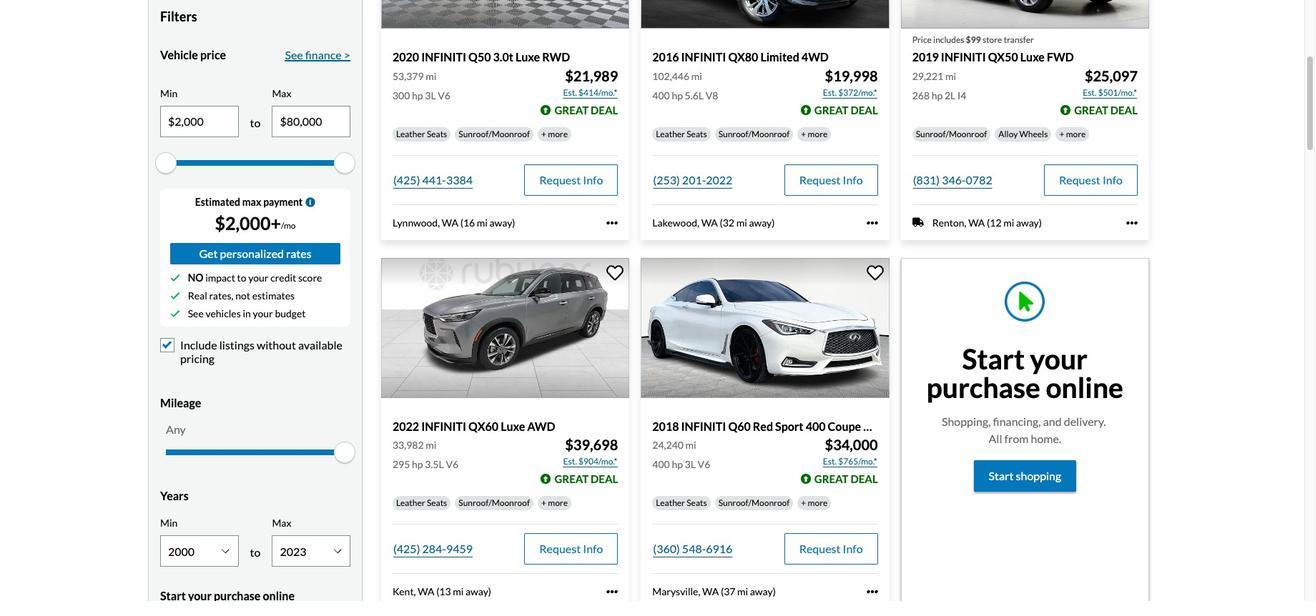 Task type: describe. For each thing, give the bounding box(es) containing it.
include listings without available pricing
[[180, 338, 343, 365]]

53,379 mi 300 hp 3l v6
[[393, 70, 451, 101]]

$904/mo.*
[[579, 456, 617, 467]]

great for $21,989
[[555, 103, 589, 116]]

get personalized rates
[[199, 247, 312, 260]]

1 vertical spatial rwd
[[863, 419, 891, 433]]

great deal for $21,989
[[555, 103, 618, 116]]

(425) 284-9459
[[393, 542, 473, 556]]

33,982 mi 295 hp 3.5l v6
[[393, 439, 458, 470]]

infiniti for $19,998
[[681, 50, 726, 64]]

deal for $21,989
[[591, 103, 618, 116]]

(831) 346-0782
[[913, 173, 993, 186]]

request info for $34,000
[[799, 542, 863, 556]]

years
[[160, 489, 189, 503]]

start shopping
[[989, 469, 1062, 483]]

0 vertical spatial ellipsis h image
[[1126, 217, 1138, 229]]

(360) 548-6916
[[653, 542, 733, 556]]

mi inside 33,982 mi 295 hp 3.5l v6
[[426, 439, 437, 451]]

v8
[[706, 89, 718, 101]]

great for $25,097
[[1074, 103, 1109, 116]]

request info for $21,989
[[540, 173, 603, 186]]

4wd
[[802, 50, 829, 64]]

+ more for $21,989
[[541, 128, 568, 139]]

mi right (12 at the right top
[[1004, 216, 1014, 229]]

hp for $39,698
[[412, 458, 423, 470]]

filters
[[160, 8, 197, 24]]

441-
[[422, 173, 446, 186]]

2016 infiniti qx80 limited 4wd
[[653, 50, 829, 64]]

great deal for $34,000
[[815, 473, 878, 485]]

$21,989
[[565, 67, 618, 84]]

max
[[242, 196, 261, 208]]

wa for $21,989
[[442, 216, 458, 229]]

wa left (12 at the right top
[[969, 216, 985, 229]]

3l for $34,000
[[685, 458, 696, 470]]

estimated
[[195, 196, 240, 208]]

and
[[1043, 415, 1062, 429]]

mi inside 102,446 mi 400 hp 5.6l v8
[[691, 70, 702, 82]]

2 min from the top
[[160, 517, 178, 529]]

2 max from the top
[[272, 517, 291, 529]]

est. $904/mo.* button
[[563, 455, 618, 469]]

ellipsis h image for $39,698
[[607, 586, 618, 598]]

info for $39,698
[[583, 542, 603, 556]]

shopping,
[[942, 415, 991, 429]]

financing,
[[993, 415, 1041, 429]]

mileage button
[[160, 386, 350, 421]]

more for $39,698
[[548, 498, 568, 508]]

mileage
[[160, 396, 201, 410]]

away) for $21,989
[[490, 216, 515, 229]]

$39,698
[[565, 436, 618, 453]]

Min text field
[[161, 106, 238, 136]]

$34,000
[[825, 436, 878, 453]]

alloy wheels
[[999, 128, 1048, 139]]

wa for $39,698
[[418, 586, 434, 598]]

(12
[[987, 216, 1002, 229]]

leather for $19,998
[[656, 128, 685, 139]]

personalized
[[220, 247, 284, 260]]

leather seats for $39,698
[[396, 498, 447, 508]]

est. for $21,989
[[563, 87, 577, 98]]

mi right (37
[[737, 586, 748, 598]]

sunroof/moonroof for $21,989
[[459, 128, 530, 139]]

truck image
[[912, 217, 924, 228]]

548-
[[682, 542, 706, 556]]

mi right (13
[[453, 586, 464, 598]]

all
[[989, 432, 1002, 446]]

hp for $34,000
[[672, 458, 683, 470]]

hp for $25,097
[[932, 89, 943, 101]]

1 vertical spatial 2022
[[393, 419, 419, 433]]

1 vertical spatial to
[[237, 272, 246, 284]]

q60
[[728, 419, 751, 433]]

$25,097 est. $501/mo.*
[[1083, 67, 1138, 98]]

est. $501/mo.* button
[[1082, 86, 1138, 100]]

request for $39,698
[[540, 542, 581, 556]]

201-
[[682, 173, 706, 186]]

see vehicles in your budget
[[188, 307, 306, 320]]

(13
[[436, 586, 451, 598]]

impact
[[205, 272, 235, 284]]

(425) 284-9459 button
[[393, 533, 474, 565]]

wa for $34,000
[[702, 586, 719, 598]]

infiniti for $21,989
[[421, 50, 466, 64]]

start for shopping
[[989, 469, 1014, 483]]

pricing
[[180, 352, 215, 365]]

est. for $34,000
[[823, 456, 837, 467]]

black 2016 infiniti qx80 limited 4wd suv / crossover all-wheel drive automatic image
[[641, 0, 890, 29]]

102,446 mi 400 hp 5.6l v8
[[653, 70, 718, 101]]

3.0t
[[493, 50, 513, 64]]

$99
[[966, 35, 981, 45]]

400 for $34,000
[[653, 458, 670, 470]]

+ for $34,000
[[801, 498, 806, 508]]

2 vertical spatial to
[[250, 546, 261, 559]]

luxe inside price includes $99 store transfer 2019 infiniti qx50 luxe fwd
[[1020, 50, 1045, 64]]

see for see vehicles in your budget
[[188, 307, 204, 320]]

pure white 2018 infiniti q60 red sport 400 coupe rwd coupe rear-wheel drive 7-speed automatic image
[[641, 258, 890, 398]]

+ more for $39,698
[[541, 498, 568, 508]]

available
[[298, 338, 343, 352]]

online
[[1046, 371, 1124, 404]]

great for $39,698
[[555, 473, 589, 485]]

payment
[[263, 196, 303, 208]]

vehicles
[[206, 307, 241, 320]]

request info for $19,998
[[799, 173, 863, 186]]

delivery.
[[1064, 415, 1106, 429]]

start shopping button
[[974, 461, 1077, 492]]

2l
[[945, 89, 956, 101]]

2022 inside button
[[706, 173, 733, 186]]

5.6l
[[685, 89, 704, 101]]

shopping
[[1016, 469, 1062, 483]]

graphite shadow 2022 infiniti qx60 luxe awd suv / crossover all-wheel drive 9-speed automatic image
[[381, 258, 630, 398]]

from
[[1005, 432, 1029, 446]]

kent,
[[393, 586, 416, 598]]

leather for $39,698
[[396, 498, 425, 508]]

mi right (16
[[477, 216, 488, 229]]

see finance > link
[[285, 47, 350, 64]]

score
[[298, 272, 322, 284]]

start your purchase online
[[927, 343, 1124, 404]]

any
[[166, 423, 186, 436]]

luxe right 3.0t
[[516, 50, 540, 64]]

+ more right "wheels"
[[1060, 128, 1086, 139]]

2018
[[653, 419, 679, 433]]

includes
[[933, 35, 964, 45]]

real rates, not estimates
[[188, 290, 295, 302]]

9459
[[446, 542, 473, 556]]

price includes $99 store transfer 2019 infiniti qx50 luxe fwd
[[912, 35, 1074, 64]]

info for $19,998
[[843, 173, 863, 186]]

leather seats for $21,989
[[396, 128, 447, 139]]

estimates
[[252, 290, 295, 302]]

price
[[200, 48, 226, 62]]

$2,000+
[[215, 212, 281, 234]]

24,240 mi 400 hp 3l v6
[[653, 439, 710, 470]]

real
[[188, 290, 207, 302]]

2018 infiniti q60 red sport 400 coupe rwd
[[653, 419, 891, 433]]

284-
[[422, 542, 446, 556]]

include
[[180, 338, 217, 352]]

lakewood, wa (32 mi away)
[[653, 216, 775, 229]]

request info for $39,698
[[540, 542, 603, 556]]

not
[[235, 290, 250, 302]]

rates,
[[209, 290, 234, 302]]

seats for $39,698
[[427, 498, 447, 508]]

away) for $19,998
[[749, 216, 775, 229]]

hp for $21,989
[[412, 89, 423, 101]]

0 horizontal spatial ellipsis h image
[[867, 586, 878, 598]]

your for credit
[[248, 272, 269, 284]]



Task type: locate. For each thing, give the bounding box(es) containing it.
sport
[[775, 419, 804, 433]]

infiniti for $39,698
[[421, 419, 466, 433]]

coupe
[[828, 419, 861, 433]]

mi right (32
[[736, 216, 747, 229]]

wa left (16
[[442, 216, 458, 229]]

leather for $21,989
[[396, 128, 425, 139]]

(425) for $39,698
[[393, 542, 420, 556]]

request for $34,000
[[799, 542, 841, 556]]

seats down 3.5l
[[427, 498, 447, 508]]

hp right '300'
[[412, 89, 423, 101]]

$39,698 est. $904/mo.*
[[563, 436, 618, 467]]

0 vertical spatial max
[[272, 87, 291, 99]]

(425) inside 'button'
[[393, 542, 420, 556]]

your for budget
[[253, 307, 273, 320]]

+ for $21,989
[[541, 128, 546, 139]]

great down est. $765/mo.* "button"
[[815, 473, 849, 485]]

>
[[344, 48, 350, 62]]

1 horizontal spatial 2022
[[706, 173, 733, 186]]

0 vertical spatial check image
[[170, 273, 180, 283]]

max down years dropdown button
[[272, 517, 291, 529]]

seats for $21,989
[[427, 128, 447, 139]]

great deal
[[555, 103, 618, 116], [815, 103, 878, 116], [1074, 103, 1138, 116], [555, 473, 618, 485], [815, 473, 878, 485]]

max up max text field
[[272, 87, 291, 99]]

sunroof/moonroof for $34,000
[[719, 498, 790, 508]]

est. inside $39,698 est. $904/mo.*
[[563, 456, 577, 467]]

to
[[250, 116, 261, 129], [237, 272, 246, 284], [250, 546, 261, 559]]

ellipsis h image for $21,989
[[607, 217, 618, 229]]

sunroof/moonroof for $39,698
[[459, 498, 530, 508]]

400 inside 102,446 mi 400 hp 5.6l v8
[[653, 89, 670, 101]]

infiniti left the "q60"
[[681, 419, 726, 433]]

deal down '$765/mo.*'
[[851, 473, 878, 485]]

more for $21,989
[[548, 128, 568, 139]]

more down est. $414/mo.* button
[[548, 128, 568, 139]]

deal for $39,698
[[591, 473, 618, 485]]

purchase
[[927, 371, 1041, 404]]

more for $34,000
[[808, 498, 828, 508]]

see for see finance >
[[285, 48, 303, 62]]

hp for $19,998
[[672, 89, 683, 101]]

3l for $21,989
[[425, 89, 436, 101]]

est. inside "$21,989 est. $414/mo.*"
[[563, 87, 577, 98]]

$19,998
[[825, 67, 878, 84]]

seats for $34,000
[[687, 498, 707, 508]]

great deal for $39,698
[[555, 473, 618, 485]]

away) for $34,000
[[750, 586, 776, 598]]

deal down $372/mo.*
[[851, 103, 878, 116]]

vehicle
[[160, 48, 198, 62]]

est. $765/mo.* button
[[822, 455, 878, 469]]

great down est. $904/mo.* button on the left bottom of page
[[555, 473, 589, 485]]

3384
[[446, 173, 473, 186]]

luxe
[[516, 50, 540, 64], [1020, 50, 1045, 64], [501, 419, 525, 433]]

1 check image from the top
[[170, 273, 180, 283]]

3l inside 53,379 mi 300 hp 3l v6
[[425, 89, 436, 101]]

hp left 2l
[[932, 89, 943, 101]]

check image for real rates, not estimates
[[170, 291, 180, 301]]

Max text field
[[273, 106, 350, 136]]

1 (425) from the top
[[393, 173, 420, 186]]

1 max from the top
[[272, 87, 291, 99]]

1 vertical spatial start
[[989, 469, 1014, 483]]

1 horizontal spatial ellipsis h image
[[1126, 217, 1138, 229]]

v6
[[438, 89, 451, 101], [446, 458, 458, 470], [698, 458, 710, 470]]

your
[[248, 272, 269, 284], [253, 307, 273, 320], [1030, 343, 1088, 376]]

years button
[[160, 479, 350, 514]]

$21,989 est. $414/mo.*
[[563, 67, 618, 98]]

your right in
[[253, 307, 273, 320]]

great deal down est. $765/mo.* "button"
[[815, 473, 878, 485]]

1 min from the top
[[160, 87, 178, 99]]

check image left no on the top
[[170, 273, 180, 283]]

in
[[243, 307, 251, 320]]

hp inside 29,221 mi 268 hp 2l i4
[[932, 89, 943, 101]]

1 vertical spatial max
[[272, 517, 291, 529]]

0 horizontal spatial 2022
[[393, 419, 419, 433]]

(425) for $21,989
[[393, 173, 420, 186]]

without
[[257, 338, 296, 352]]

request for $19,998
[[799, 173, 841, 186]]

2020
[[393, 50, 419, 64]]

3l inside 24,240 mi 400 hp 3l v6
[[685, 458, 696, 470]]

great for $19,998
[[815, 103, 849, 116]]

0 horizontal spatial see
[[188, 307, 204, 320]]

ellipsis h image left "truck" icon
[[867, 217, 878, 229]]

(425) left 284-
[[393, 542, 420, 556]]

1 vertical spatial 400
[[806, 419, 826, 433]]

request info button for $19,998
[[784, 164, 878, 196]]

info for $34,000
[[843, 542, 863, 556]]

hp down 24,240 in the bottom of the page
[[672, 458, 683, 470]]

black 2020 infiniti q50 3.0t luxe rwd sedan rear-wheel drive automatic image
[[381, 0, 630, 29]]

get
[[199, 247, 218, 260]]

2022 up lakewood, wa (32 mi away)
[[706, 173, 733, 186]]

infiniti for $34,000
[[681, 419, 726, 433]]

leather seats
[[396, 128, 447, 139], [656, 128, 707, 139], [396, 498, 447, 508], [656, 498, 707, 508]]

mi inside 29,221 mi 268 hp 2l i4
[[945, 70, 956, 82]]

est. inside "$34,000 est. $765/mo.*"
[[823, 456, 837, 467]]

2 check image from the top
[[170, 291, 180, 301]]

home.
[[1031, 432, 1062, 446]]

info circle image
[[306, 197, 316, 207]]

start for your
[[962, 343, 1025, 376]]

request for $21,989
[[540, 173, 581, 186]]

$34,000 est. $765/mo.*
[[823, 436, 878, 467]]

to left max text field
[[250, 116, 261, 129]]

3 check image from the top
[[170, 309, 180, 319]]

1 vertical spatial ellipsis h image
[[867, 586, 878, 598]]

400 for $19,998
[[653, 89, 670, 101]]

2019
[[912, 50, 939, 64]]

1 horizontal spatial see
[[285, 48, 303, 62]]

1 vertical spatial check image
[[170, 291, 180, 301]]

more down est. $372/mo.* button on the top right of page
[[808, 128, 828, 139]]

request info button for $34,000
[[784, 533, 878, 565]]

info for $21,989
[[583, 173, 603, 186]]

3l
[[425, 89, 436, 101], [685, 458, 696, 470]]

mi inside 53,379 mi 300 hp 3l v6
[[426, 70, 437, 82]]

(253) 201-2022 button
[[653, 164, 733, 196]]

1 horizontal spatial 3l
[[685, 458, 696, 470]]

0 vertical spatial rwd
[[542, 50, 570, 64]]

away) right (13
[[466, 586, 491, 598]]

0 vertical spatial to
[[250, 116, 261, 129]]

more down est. $765/mo.* "button"
[[808, 498, 828, 508]]

(37
[[721, 586, 736, 598]]

leather seats down 5.6l
[[656, 128, 707, 139]]

mi right 53,379
[[426, 70, 437, 82]]

400 inside 24,240 mi 400 hp 3l v6
[[653, 458, 670, 470]]

great for $34,000
[[815, 473, 849, 485]]

seats for $19,998
[[687, 128, 707, 139]]

3.5l
[[425, 458, 444, 470]]

mi up 3.5l
[[426, 439, 437, 451]]

2022
[[706, 173, 733, 186], [393, 419, 419, 433]]

est. inside the $19,998 est. $372/mo.*
[[823, 87, 837, 98]]

est. for $25,097
[[1083, 87, 1097, 98]]

request info button for $21,989
[[524, 164, 618, 196]]

$25,097
[[1085, 67, 1138, 84]]

0 vertical spatial start
[[962, 343, 1025, 376]]

$501/mo.*
[[1098, 87, 1137, 98]]

to up real rates, not estimates in the left of the page
[[237, 272, 246, 284]]

max
[[272, 87, 291, 99], [272, 517, 291, 529]]

great deal for $19,998
[[815, 103, 878, 116]]

great deal down est. $904/mo.* button on the left bottom of page
[[555, 473, 618, 485]]

check image left real on the left of page
[[170, 291, 180, 301]]

start up financing,
[[962, 343, 1025, 376]]

v6 for $34,000
[[698, 458, 710, 470]]

1 vertical spatial min
[[160, 517, 178, 529]]

est. for $19,998
[[823, 87, 837, 98]]

marysville,
[[653, 586, 701, 598]]

leather seats up (360) 548-6916
[[656, 498, 707, 508]]

v6 for $21,989
[[438, 89, 451, 101]]

more right "wheels"
[[1066, 128, 1086, 139]]

request info button for $39,698
[[524, 533, 618, 565]]

infiniti left q50
[[421, 50, 466, 64]]

estimated max payment
[[195, 196, 303, 208]]

ellipsis h image left lakewood,
[[607, 217, 618, 229]]

no impact to your credit score
[[188, 272, 322, 284]]

great down est. $501/mo.* button
[[1074, 103, 1109, 116]]

infiniti down $99 at the right
[[941, 50, 986, 64]]

1 vertical spatial (425)
[[393, 542, 420, 556]]

finance
[[305, 48, 342, 62]]

2022 infiniti qx60 luxe awd
[[393, 419, 555, 433]]

0 vertical spatial (425)
[[393, 173, 420, 186]]

min down vehicle
[[160, 87, 178, 99]]

2 vertical spatial 400
[[653, 458, 670, 470]]

deal
[[591, 103, 618, 116], [851, 103, 878, 116], [1111, 103, 1138, 116], [591, 473, 618, 485], [851, 473, 878, 485]]

0 vertical spatial 3l
[[425, 89, 436, 101]]

wa
[[442, 216, 458, 229], [701, 216, 718, 229], [969, 216, 985, 229], [418, 586, 434, 598], [702, 586, 719, 598]]

qx50
[[988, 50, 1018, 64]]

start left shopping
[[989, 469, 1014, 483]]

+ more down est. $414/mo.* button
[[541, 128, 568, 139]]

seats down 5.6l
[[687, 128, 707, 139]]

leather
[[396, 128, 425, 139], [656, 128, 685, 139], [396, 498, 425, 508], [656, 498, 685, 508]]

infiniti up 102,446 mi 400 hp 5.6l v8
[[681, 50, 726, 64]]

leather seats for $34,000
[[656, 498, 707, 508]]

2 (425) from the top
[[393, 542, 420, 556]]

$372/mo.*
[[839, 87, 877, 98]]

seats up 548-
[[687, 498, 707, 508]]

v6 inside 24,240 mi 400 hp 3l v6
[[698, 458, 710, 470]]

great down est. $372/mo.* button on the top right of page
[[815, 103, 849, 116]]

see left finance
[[285, 48, 303, 62]]

see finance >
[[285, 48, 350, 62]]

infiniti up 33,982 mi 295 hp 3.5l v6
[[421, 419, 466, 433]]

(425) left the 441-
[[393, 173, 420, 186]]

2022 up 33,982
[[393, 419, 419, 433]]

hp inside 53,379 mi 300 hp 3l v6
[[412, 89, 423, 101]]

luxe down transfer at right
[[1020, 50, 1045, 64]]

(253) 201-2022
[[653, 173, 733, 186]]

transfer
[[1004, 35, 1034, 45]]

hp left 5.6l
[[672, 89, 683, 101]]

more down est. $904/mo.* button on the left bottom of page
[[548, 498, 568, 508]]

ellipsis h image for $19,998
[[867, 217, 878, 229]]

min down years
[[160, 517, 178, 529]]

great deal down est. $501/mo.* button
[[1074, 103, 1138, 116]]

leather for $34,000
[[656, 498, 685, 508]]

est. for $39,698
[[563, 456, 577, 467]]

wa left (37
[[702, 586, 719, 598]]

hp inside 24,240 mi 400 hp 3l v6
[[672, 458, 683, 470]]

v6 inside 53,379 mi 300 hp 3l v6
[[438, 89, 451, 101]]

info
[[583, 173, 603, 186], [843, 173, 863, 186], [1103, 173, 1123, 186], [583, 542, 603, 556], [843, 542, 863, 556]]

400 down 102,446
[[653, 89, 670, 101]]

more for $19,998
[[808, 128, 828, 139]]

leather down '300'
[[396, 128, 425, 139]]

hp inside 102,446 mi 400 hp 5.6l v8
[[672, 89, 683, 101]]

v6 inside 33,982 mi 295 hp 3.5l v6
[[446, 458, 458, 470]]

0 vertical spatial 2022
[[706, 173, 733, 186]]

your up and
[[1030, 343, 1088, 376]]

great down est. $414/mo.* button
[[555, 103, 589, 116]]

rwd up $21,989
[[542, 50, 570, 64]]

start inside start your purchase online
[[962, 343, 1025, 376]]

0 horizontal spatial rwd
[[542, 50, 570, 64]]

+ for $19,998
[[801, 128, 806, 139]]

mi right 24,240 in the bottom of the page
[[686, 439, 696, 451]]

mi up 5.6l
[[691, 70, 702, 82]]

$414/mo.*
[[579, 87, 617, 98]]

get personalized rates button
[[170, 243, 340, 265]]

(360)
[[653, 542, 680, 556]]

+ more for $34,000
[[801, 498, 828, 508]]

2 vertical spatial your
[[1030, 343, 1088, 376]]

hp right '295'
[[412, 458, 423, 470]]

see
[[285, 48, 303, 62], [188, 307, 204, 320]]

fwd
[[1047, 50, 1074, 64]]

1 vertical spatial 3l
[[685, 458, 696, 470]]

0 vertical spatial min
[[160, 87, 178, 99]]

check image up include at left
[[170, 309, 180, 319]]

rwd up $34,000
[[863, 419, 891, 433]]

deal down $904/mo.*
[[591, 473, 618, 485]]

leather up (360)
[[656, 498, 685, 508]]

request info
[[540, 173, 603, 186], [799, 173, 863, 186], [1059, 173, 1123, 186], [540, 542, 603, 556], [799, 542, 863, 556]]

est. inside $25,097 est. $501/mo.*
[[1083, 87, 1097, 98]]

53,379
[[393, 70, 424, 82]]

check image
[[170, 273, 180, 283], [170, 291, 180, 301], [170, 309, 180, 319]]

est. down $34,000
[[823, 456, 837, 467]]

ellipsis h image
[[1126, 217, 1138, 229], [867, 586, 878, 598]]

deal down $414/mo.*
[[591, 103, 618, 116]]

away) for $39,698
[[466, 586, 491, 598]]

0 horizontal spatial 3l
[[425, 89, 436, 101]]

$765/mo.*
[[839, 456, 877, 467]]

sunroof/moonroof
[[459, 128, 530, 139], [719, 128, 790, 139], [916, 128, 987, 139], [459, 498, 530, 508], [719, 498, 790, 508]]

2 vertical spatial check image
[[170, 309, 180, 319]]

deal for $19,998
[[851, 103, 878, 116]]

rwd
[[542, 50, 570, 64], [863, 419, 891, 433]]

29,221
[[912, 70, 944, 82]]

(425) 441-3384
[[393, 173, 473, 186]]

v6 for $39,698
[[446, 458, 458, 470]]

300
[[393, 89, 410, 101]]

ellipsis h image
[[607, 217, 618, 229], [867, 217, 878, 229], [607, 586, 618, 598]]

away) right (16
[[490, 216, 515, 229]]

(32
[[720, 216, 735, 229]]

+ more down est. $765/mo.* "button"
[[801, 498, 828, 508]]

(425) inside button
[[393, 173, 420, 186]]

see down real on the left of page
[[188, 307, 204, 320]]

infiniti inside price includes $99 store transfer 2019 infiniti qx50 luxe fwd
[[941, 50, 986, 64]]

deal for $34,000
[[851, 473, 878, 485]]

check image for see vehicles in your budget
[[170, 309, 180, 319]]

kent, wa (13 mi away)
[[393, 586, 491, 598]]

your inside start your purchase online
[[1030, 343, 1088, 376]]

gray 2019 infiniti qx50 luxe fwd suv / crossover front-wheel drive automatic image
[[901, 0, 1149, 29]]

1 horizontal spatial rwd
[[863, 419, 891, 433]]

6916
[[706, 542, 733, 556]]

hp inside 33,982 mi 295 hp 3.5l v6
[[412, 458, 423, 470]]

1 vertical spatial see
[[188, 307, 204, 320]]

est. down '$39,698' on the left bottom of page
[[563, 456, 577, 467]]

0782
[[966, 173, 993, 186]]

(360) 548-6916 button
[[653, 533, 733, 565]]

rates
[[286, 247, 312, 260]]

wa left (32
[[701, 216, 718, 229]]

0 vertical spatial 400
[[653, 89, 670, 101]]

/mo
[[281, 220, 296, 231]]

leather seats down 3.5l
[[396, 498, 447, 508]]

deal down $501/mo.*
[[1111, 103, 1138, 116]]

shopping, financing, and delivery. all from home.
[[942, 415, 1108, 446]]

start inside button
[[989, 469, 1014, 483]]

your up estimates
[[248, 272, 269, 284]]

mi inside 24,240 mi 400 hp 3l v6
[[686, 439, 696, 451]]

0 vertical spatial see
[[285, 48, 303, 62]]

wa left (13
[[418, 586, 434, 598]]

away) right (37
[[750, 586, 776, 598]]

price
[[912, 35, 932, 45]]

leather seats down '300'
[[396, 128, 447, 139]]

est. down $19,998
[[823, 87, 837, 98]]

est. down $25,097
[[1083, 87, 1097, 98]]

great deal down est. $372/mo.* button on the top right of page
[[815, 103, 878, 116]]

leather seats for $19,998
[[656, 128, 707, 139]]

luxe left awd
[[501, 419, 525, 433]]

qx60
[[469, 419, 499, 433]]

400 down 24,240 in the bottom of the page
[[653, 458, 670, 470]]

away) right (12 at the right top
[[1016, 216, 1042, 229]]

est.
[[563, 87, 577, 98], [823, 87, 837, 98], [1083, 87, 1097, 98], [563, 456, 577, 467], [823, 456, 837, 467]]

deal for $25,097
[[1111, 103, 1138, 116]]

(831) 346-0782 button
[[912, 164, 993, 196]]

0 vertical spatial your
[[248, 272, 269, 284]]

sunroof/moonroof for $19,998
[[719, 128, 790, 139]]

+ more down est. $372/mo.* button on the top right of page
[[801, 128, 828, 139]]

great deal down est. $414/mo.* button
[[555, 103, 618, 116]]

red
[[753, 419, 773, 433]]

wa for $19,998
[[701, 216, 718, 229]]

to down years dropdown button
[[250, 546, 261, 559]]

leather down '295'
[[396, 498, 425, 508]]

away) right (32
[[749, 216, 775, 229]]

leather down 5.6l
[[656, 128, 685, 139]]

1 vertical spatial your
[[253, 307, 273, 320]]

+ for $39,698
[[541, 498, 546, 508]]

seats up the 441-
[[427, 128, 447, 139]]

+ more for $19,998
[[801, 128, 828, 139]]

+ more down est. $904/mo.* button on the left bottom of page
[[541, 498, 568, 508]]

mi up 2l
[[945, 70, 956, 82]]

2020 infiniti q50 3.0t luxe rwd
[[393, 50, 570, 64]]

great deal for $25,097
[[1074, 103, 1138, 116]]



Task type: vqa. For each thing, say whether or not it's contained in the screenshot.
2016 at top
yes



